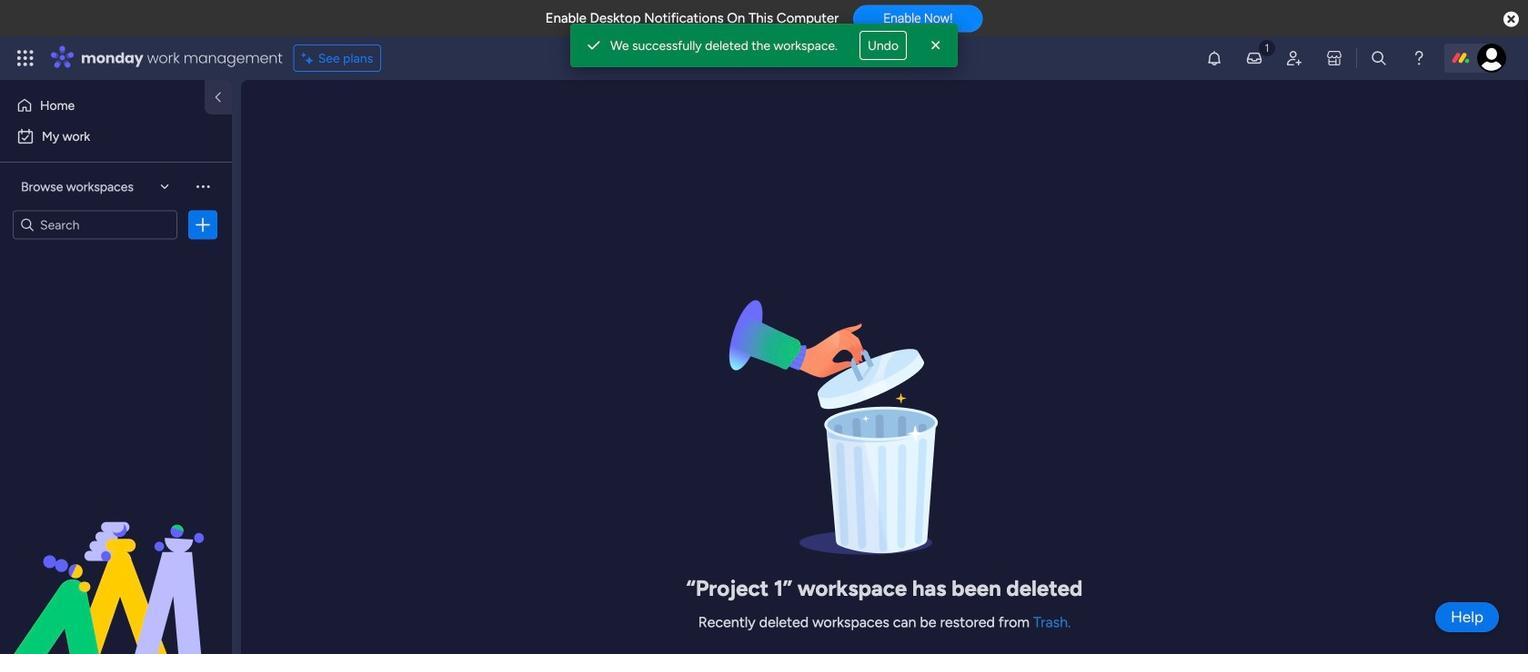 Task type: locate. For each thing, give the bounding box(es) containing it.
1 option from the top
[[11, 91, 194, 120]]

1 vertical spatial option
[[11, 122, 221, 151]]

0 vertical spatial option
[[11, 91, 194, 120]]

options image
[[194, 216, 212, 234]]

alert
[[570, 24, 958, 67]]

option
[[11, 91, 194, 120], [11, 122, 221, 151]]

dapulse close image
[[1504, 10, 1519, 29]]

help image
[[1410, 49, 1428, 67]]

notifications image
[[1205, 49, 1223, 67]]

close image
[[927, 36, 945, 55]]

see plans image
[[302, 48, 318, 68]]

lottie animation image
[[0, 471, 232, 655]]

Search in workspace field
[[38, 215, 152, 236]]

john smith image
[[1477, 44, 1506, 73]]



Task type: vqa. For each thing, say whether or not it's contained in the screenshot.
lottie animation element
yes



Task type: describe. For each thing, give the bounding box(es) containing it.
workspace options image
[[194, 177, 212, 196]]

update feed image
[[1245, 49, 1263, 67]]

1 image
[[1259, 37, 1275, 58]]

invite members image
[[1285, 49, 1303, 67]]

monday marketplace image
[[1325, 49, 1343, 67]]

search everything image
[[1370, 49, 1388, 67]]

2 option from the top
[[11, 122, 221, 151]]

select product image
[[16, 49, 35, 67]]

lottie animation element
[[0, 471, 232, 655]]



